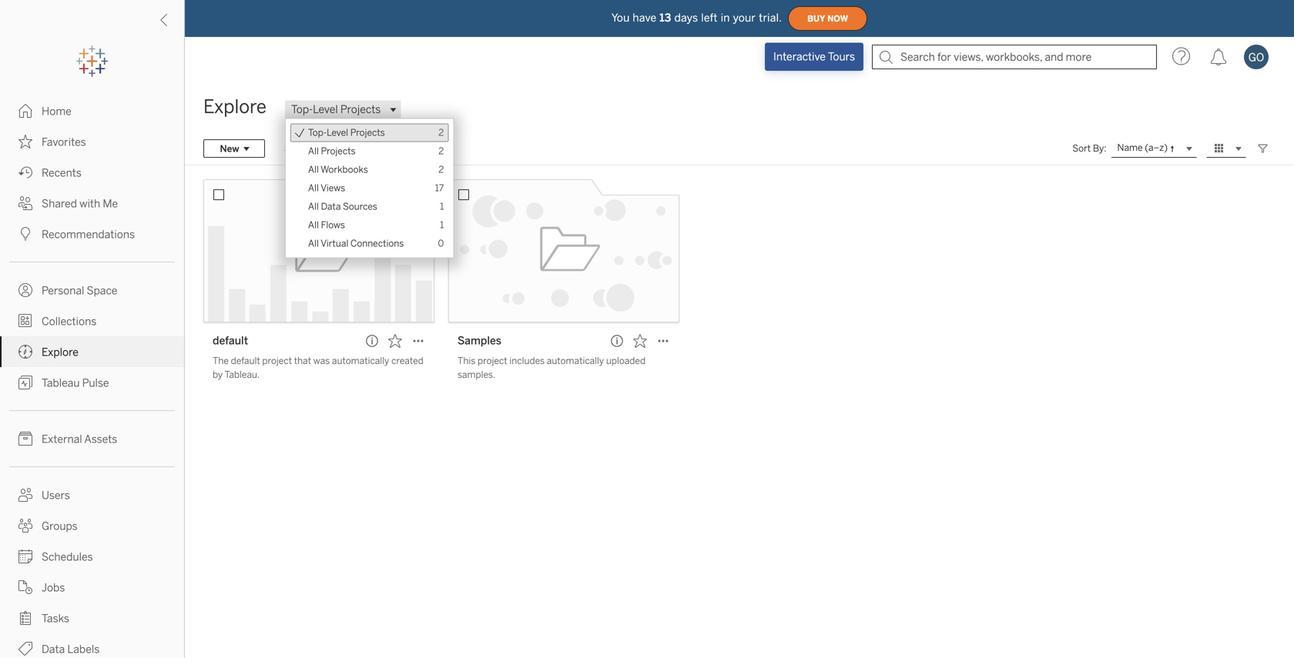 Task type: locate. For each thing, give the bounding box(es) containing it.
interactive tours
[[773, 50, 855, 63]]

top- up select all button
[[291, 103, 313, 116]]

sources
[[343, 201, 377, 212]]

all for flows
[[308, 219, 319, 231]]

sort
[[1073, 143, 1091, 154]]

project
[[262, 355, 292, 367], [478, 355, 507, 367]]

projects
[[340, 103, 381, 116], [350, 127, 385, 138], [321, 145, 356, 157]]

connections
[[351, 238, 404, 249]]

2 for all projects
[[439, 145, 444, 157]]

0 vertical spatial explore
[[203, 96, 267, 118]]

1 vertical spatial default
[[231, 355, 260, 367]]

select all button
[[274, 139, 336, 158]]

1 horizontal spatial project
[[478, 355, 507, 367]]

groups
[[42, 520, 78, 533]]

default
[[213, 335, 248, 347], [231, 355, 260, 367]]

by:
[[1093, 143, 1107, 154]]

project inside the default project that was automatically created by tableau.
[[262, 355, 292, 367]]

data left labels
[[42, 644, 65, 656]]

data down the views
[[321, 201, 341, 212]]

recents
[[42, 167, 81, 179]]

collections
[[42, 315, 97, 328]]

data
[[321, 201, 341, 212], [42, 644, 65, 656]]

1 project from the left
[[262, 355, 292, 367]]

(a–z)
[[1145, 142, 1168, 153]]

1 1 from the top
[[440, 201, 444, 212]]

0
[[438, 238, 444, 249]]

uploaded
[[606, 355, 646, 367]]

0 vertical spatial projects
[[340, 103, 381, 116]]

data inside data labels link
[[42, 644, 65, 656]]

1 vertical spatial top-level projects
[[308, 127, 385, 138]]

labels
[[67, 644, 100, 656]]

1 automatically from the left
[[332, 355, 389, 367]]

all down select all
[[308, 164, 319, 175]]

17
[[435, 182, 444, 194]]

1 vertical spatial 1
[[440, 219, 444, 231]]

explore up tableau
[[42, 346, 78, 359]]

checkbox item
[[290, 123, 449, 142]]

top-
[[291, 103, 313, 116], [308, 127, 327, 138]]

this
[[458, 355, 476, 367]]

2 automatically from the left
[[547, 355, 604, 367]]

default up the the
[[213, 335, 248, 347]]

project up samples.
[[478, 355, 507, 367]]

projects up all workbooks
[[321, 145, 356, 157]]

project left that
[[262, 355, 292, 367]]

automatically
[[332, 355, 389, 367], [547, 355, 604, 367]]

samples image
[[448, 179, 679, 323]]

0 horizontal spatial automatically
[[332, 355, 389, 367]]

select all
[[284, 143, 326, 154]]

all views
[[308, 182, 345, 194]]

top- up select all
[[308, 127, 327, 138]]

1
[[440, 201, 444, 212], [440, 219, 444, 231]]

top- inside popup button
[[291, 103, 313, 116]]

automatically right includes
[[547, 355, 604, 367]]

all left the views
[[308, 182, 319, 194]]

automatically right was
[[332, 355, 389, 367]]

top-level projects
[[291, 103, 381, 116], [308, 127, 385, 138]]

0 vertical spatial default
[[213, 335, 248, 347]]

2 for all workbooks
[[439, 164, 444, 175]]

0 horizontal spatial data
[[42, 644, 65, 656]]

samples
[[458, 335, 501, 347]]

top-level projects inside 'top-level projects' popup button
[[291, 103, 381, 116]]

that
[[294, 355, 311, 367]]

all right select at the left of the page
[[314, 143, 326, 154]]

1 up 0
[[440, 219, 444, 231]]

project inside this project includes automatically uploaded samples.
[[478, 355, 507, 367]]

0 vertical spatial level
[[313, 103, 338, 116]]

0 horizontal spatial project
[[262, 355, 292, 367]]

menu
[[286, 119, 453, 257]]

shared with me
[[42, 198, 118, 210]]

left
[[701, 11, 718, 24]]

external assets
[[42, 433, 117, 446]]

all for projects
[[308, 145, 319, 157]]

navigation panel element
[[0, 46, 184, 659]]

top-level projects up the all projects
[[291, 103, 381, 116]]

top-level projects down 'top-level projects' popup button
[[308, 127, 385, 138]]

tasks link
[[0, 603, 184, 634]]

in
[[721, 11, 730, 24]]

2 vertical spatial 2
[[439, 164, 444, 175]]

explore up new popup button
[[203, 96, 267, 118]]

favorites
[[42, 136, 86, 149]]

all for data
[[308, 201, 319, 212]]

me
[[103, 198, 118, 210]]

have
[[633, 11, 657, 24]]

1 horizontal spatial data
[[321, 201, 341, 212]]

0 vertical spatial top-
[[291, 103, 313, 116]]

1 vertical spatial explore
[[42, 346, 78, 359]]

menu containing top-level projects
[[286, 119, 453, 257]]

1 2 from the top
[[439, 127, 444, 138]]

the default project that was automatically created by tableau.
[[213, 355, 423, 381]]

1 down 17
[[440, 201, 444, 212]]

created
[[391, 355, 423, 367]]

projects inside popup button
[[340, 103, 381, 116]]

all for workbooks
[[308, 164, 319, 175]]

2 1 from the top
[[440, 219, 444, 231]]

projects up the all projects
[[340, 103, 381, 116]]

recommendations
[[42, 228, 135, 241]]

users
[[42, 490, 70, 502]]

samples.
[[458, 369, 495, 381]]

all up all flows
[[308, 201, 319, 212]]

users link
[[0, 480, 184, 511]]

default up the tableau.
[[231, 355, 260, 367]]

1 for all data sources
[[440, 201, 444, 212]]

0 vertical spatial top-level projects
[[291, 103, 381, 116]]

1 vertical spatial 2
[[439, 145, 444, 157]]

1 horizontal spatial automatically
[[547, 355, 604, 367]]

all left flows
[[308, 219, 319, 231]]

2 vertical spatial projects
[[321, 145, 356, 157]]

0 horizontal spatial explore
[[42, 346, 78, 359]]

checkbox item containing top-level projects
[[290, 123, 449, 142]]

tableau pulse link
[[0, 367, 184, 398]]

all
[[314, 143, 326, 154], [308, 145, 319, 157], [308, 164, 319, 175], [308, 182, 319, 194], [308, 201, 319, 212], [308, 219, 319, 231], [308, 238, 319, 249]]

2 project from the left
[[478, 355, 507, 367]]

1 vertical spatial data
[[42, 644, 65, 656]]

default inside the default project that was automatically created by tableau.
[[231, 355, 260, 367]]

all projects
[[308, 145, 356, 157]]

main navigation. press the up and down arrow keys to access links. element
[[0, 96, 184, 659]]

with
[[79, 198, 100, 210]]

1 vertical spatial top-
[[308, 127, 327, 138]]

external
[[42, 433, 82, 446]]

name (a–z) button
[[1111, 139, 1197, 158]]

level
[[313, 103, 338, 116], [327, 127, 348, 138]]

tasks
[[42, 613, 69, 625]]

personal space
[[42, 285, 117, 297]]

all left virtual
[[308, 238, 319, 249]]

collections link
[[0, 306, 184, 337]]

buy
[[807, 14, 825, 23]]

projects down 'top-level projects' popup button
[[350, 127, 385, 138]]

assets
[[84, 433, 117, 446]]

checkbox item inside menu
[[290, 123, 449, 142]]

workbooks
[[321, 164, 368, 175]]

new button
[[203, 139, 265, 158]]

data labels link
[[0, 634, 184, 659]]

0 vertical spatial data
[[321, 201, 341, 212]]

all data sources
[[308, 201, 377, 212]]

all up all workbooks
[[308, 145, 319, 157]]

was
[[313, 355, 330, 367]]

tableau.
[[225, 369, 260, 381]]

1 vertical spatial projects
[[350, 127, 385, 138]]

2 2 from the top
[[439, 145, 444, 157]]

1 vertical spatial level
[[327, 127, 348, 138]]

jobs link
[[0, 572, 184, 603]]

0 vertical spatial 1
[[440, 201, 444, 212]]

Search for views, workbooks, and more text field
[[872, 45, 1157, 69]]

explore
[[203, 96, 267, 118], [42, 346, 78, 359]]

0 vertical spatial 2
[[439, 127, 444, 138]]

3 2 from the top
[[439, 164, 444, 175]]



Task type: describe. For each thing, give the bounding box(es) containing it.
tableau pulse
[[42, 377, 109, 390]]

virtual
[[321, 238, 348, 249]]

recents link
[[0, 157, 184, 188]]

all workbooks
[[308, 164, 368, 175]]

1 horizontal spatial explore
[[203, 96, 267, 118]]

now
[[827, 14, 848, 23]]

your
[[733, 11, 756, 24]]

space
[[87, 285, 117, 297]]

you
[[612, 11, 630, 24]]

name
[[1117, 142, 1143, 153]]

the
[[213, 355, 229, 367]]

data labels
[[42, 644, 100, 656]]

level inside popup button
[[313, 103, 338, 116]]

select
[[284, 143, 312, 154]]

personal
[[42, 285, 84, 297]]

flows
[[321, 219, 345, 231]]

sort by:
[[1073, 143, 1107, 154]]

top-level projects inside 'checkbox item'
[[308, 127, 385, 138]]

favorites link
[[0, 126, 184, 157]]

you have 13 days left in your trial.
[[612, 11, 782, 24]]

schedules link
[[0, 542, 184, 572]]

external assets link
[[0, 424, 184, 454]]

all for views
[[308, 182, 319, 194]]

schedules
[[42, 551, 93, 564]]

this project includes automatically uploaded samples.
[[458, 355, 646, 381]]

tableau
[[42, 377, 80, 390]]

personal space link
[[0, 275, 184, 306]]

days
[[674, 11, 698, 24]]

top-level projects button
[[285, 100, 401, 119]]

recommendations link
[[0, 219, 184, 250]]

groups link
[[0, 511, 184, 542]]

data inside menu
[[321, 201, 341, 212]]

automatically inside this project includes automatically uploaded samples.
[[547, 355, 604, 367]]

1 for all flows
[[440, 219, 444, 231]]

top- inside 'checkbox item'
[[308, 127, 327, 138]]

views
[[321, 182, 345, 194]]

explore link
[[0, 337, 184, 367]]

explore inside main navigation. press the up and down arrow keys to access links. element
[[42, 346, 78, 359]]

trial.
[[759, 11, 782, 24]]

all for virtual
[[308, 238, 319, 249]]

shared
[[42, 198, 77, 210]]

tours
[[828, 50, 855, 63]]

by
[[213, 369, 223, 381]]

default image
[[203, 179, 434, 323]]

home link
[[0, 96, 184, 126]]

level inside 'checkbox item'
[[327, 127, 348, 138]]

grid view image
[[1212, 142, 1226, 156]]

home
[[42, 105, 71, 118]]

buy now
[[807, 14, 848, 23]]

buy now button
[[788, 6, 867, 31]]

13
[[660, 11, 671, 24]]

new
[[220, 143, 239, 154]]

pulse
[[82, 377, 109, 390]]

all flows
[[308, 219, 345, 231]]

shared with me link
[[0, 188, 184, 219]]

projects inside 'checkbox item'
[[350, 127, 385, 138]]

all virtual connections
[[308, 238, 404, 249]]

2 inside 'checkbox item'
[[439, 127, 444, 138]]

all inside button
[[314, 143, 326, 154]]

jobs
[[42, 582, 65, 595]]

includes
[[509, 355, 545, 367]]

name (a–z)
[[1117, 142, 1168, 153]]

interactive
[[773, 50, 826, 63]]

automatically inside the default project that was automatically created by tableau.
[[332, 355, 389, 367]]



Task type: vqa. For each thing, say whether or not it's contained in the screenshot.
Clean to the middle
no



